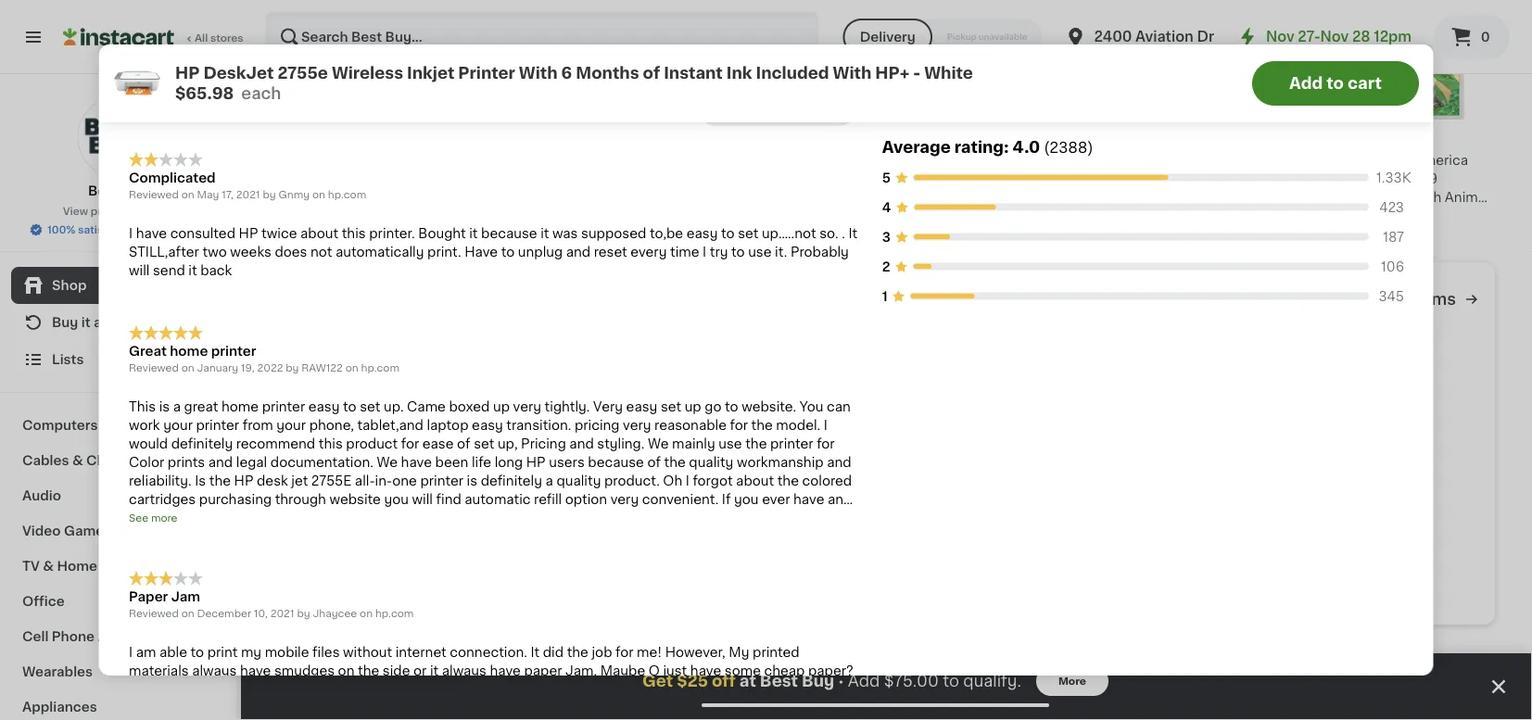 Task type: describe. For each thing, give the bounding box(es) containing it.
to right go
[[725, 400, 738, 413]]

printer up from
[[262, 400, 305, 413]]

you right if
[[734, 493, 758, 506]]

because inside i have consulted hp twice about this printer. bought it because it was supposed to,be easy to set up…..not so. . it still,after two weeks does not automatically print. have to unplug and reset every time i try to use it. probably will send it back
[[481, 227, 537, 240]]

1 horizontal spatial definitely
[[480, 474, 542, 487]]

cartridges
[[128, 493, 195, 506]]

for down tablet,and
[[401, 437, 419, 450]]

without
[[343, 646, 392, 659]]

included
[[756, 65, 829, 81]]

add to cart
[[1289, 76, 1382, 91]]

to right have
[[501, 246, 514, 259]]

reasonable
[[654, 419, 726, 432]]

have up "one"
[[401, 456, 432, 469]]

the down without at the bottom left
[[357, 664, 379, 677]]

all
[[195, 33, 208, 43]]

$ inside $ 355 98
[[282, 130, 289, 140]]

on left january
[[181, 362, 194, 373]]

for down website. at the bottom
[[730, 419, 748, 432]]

& inside item carousel 'region'
[[399, 663, 416, 683]]

98 for oled model: mario red edition - nintendo switch
[[329, 130, 344, 140]]

the
[[982, 154, 1007, 167]]

to inside i am able to print my mobile files without internet connection. it did the job for me! however, my printed materials always have smudges on the side or it always have paper jam. maybe o just have some cheap paper?
[[190, 646, 204, 659]]

& for the computers & tablets link
[[101, 419, 112, 432]]

probably
[[790, 246, 849, 259]]

0 vertical spatial pink/neon
[[806, 191, 874, 204]]

0 horizontal spatial quality
[[556, 474, 601, 487]]

someone
[[470, 511, 531, 524]]

at inside this is a great home printer easy to set up. came boxed up very tightly. very easy set up go to website. you can work your printer from your phone, tablet,and laptop easy transition.  pricing very reasonable for the model. i would definitely recommend this product for ease of set up, pricing and styling. we mainly use the printer for color prints  and legal documentation. we have been life long hp users because of the quality workmanship and reliability. is the hp desk jet 2755e all-in-one printer is definitely a quality product. oh i forgot about the colored cartridges purchasing through website you will find automatic refill option very convenient. if you ever have any issues there is a 1 800 number where you can talk to someone at any time.
[[534, 511, 547, 524]]

use inside this is a great home printer easy to set up. came boxed up very tightly. very easy set up go to website. you can work your printer from your phone, tablet,and laptop easy transition.  pricing very reasonable for the model. i would definitely recommend this product for ease of set up, pricing and styling. we mainly use the printer for color prints  and legal documentation. we have been life long hp users because of the quality workmanship and reliability. is the hp desk jet 2755e all-in-one printer is definitely a quality product. oh i forgot about the colored cartridges purchasing through website you will find automatic refill option very convenient. if you ever have any issues there is a 1 800 number where you can talk to someone at any time.
[[718, 437, 742, 450]]

& for the tv & home theatre link
[[43, 560, 54, 573]]

tv & home theatre link
[[11, 549, 225, 584]]

0 horizontal spatial best
[[88, 184, 119, 197]]

my
[[240, 646, 261, 659]]

it inside i am able to print my mobile files without internet connection. it did the job for me! however, my printed materials always have smudges on the side or it always have paper jam. maybe o just have some cheap paper?
[[430, 664, 438, 677]]

mobile
[[264, 646, 309, 659]]

view
[[63, 206, 88, 216]]

$85.98 original price: $145.98 element
[[454, 127, 615, 151]]

materials
[[128, 664, 188, 677]]

•
[[838, 674, 844, 689]]

1 horizontal spatial can
[[827, 400, 850, 413]]

complicated
[[128, 172, 215, 185]]

model:
[[319, 154, 364, 167]]

2 up from the left
[[684, 400, 701, 413]]

so.
[[819, 227, 838, 240]]

$14.99
[[1214, 135, 1257, 148]]

the right is
[[209, 474, 230, 487]]

28
[[1353, 30, 1371, 44]]

buy inside the treatment tracker modal 'dialog'
[[802, 674, 835, 689]]

1 horizontal spatial we
[[648, 437, 668, 450]]

by inside paper jam reviewed on december 10, 2021 by jhaycee on hp.com
[[297, 608, 310, 618]]

send
[[153, 264, 185, 277]]

60w
[[1212, 154, 1243, 167]]

106
[[1381, 260, 1404, 273]]

1 always from the left
[[192, 664, 236, 677]]

is
[[194, 474, 206, 487]]

by inside great home printer reviewed on january 19, 2022 by raw122 on hp.com
[[285, 362, 299, 373]]

at inside 'dialog'
[[740, 674, 756, 689]]

reset
[[593, 246, 627, 259]]

add to cart button
[[1252, 61, 1419, 106]]

19,
[[240, 362, 254, 373]]

nintendo up 045496596439
[[1334, 154, 1395, 167]]

reviewed inside complicated reviewed on may 17, 2021 by gnmy on hp.com
[[128, 190, 178, 200]]

home
[[57, 560, 97, 573]]

i left try
[[702, 246, 706, 259]]

on right jhaycee
[[359, 608, 372, 618]]

to right talk
[[453, 511, 467, 524]]

mario
[[367, 154, 404, 167]]

office
[[22, 595, 65, 608]]

have down "colored"
[[793, 493, 824, 506]]

0 horizontal spatial we
[[376, 456, 397, 469]]

printer.
[[369, 227, 415, 240]]

up…..not
[[762, 227, 816, 240]]

0 vertical spatial neon
[[886, 172, 921, 185]]

delivery
[[860, 31, 916, 44]]

i right model.
[[824, 419, 827, 432]]

this is a great home printer easy to set up. came boxed up very tightly. very easy set up go to website. you can work your printer from your phone, tablet,and laptop easy transition.  pricing very reasonable for the model. i would definitely recommend this product for ease of set up, pricing and styling. we mainly use the printer for color prints  and legal documentation. we have been life long hp users because of the quality workmanship and reliability. is the hp desk jet 2755e all-in-one printer is definitely a quality product. oh i forgot about the colored cartridges purchasing through website you will find automatic refill option very convenient. if you ever have any issues there is a 1 800 number where you can talk to someone at any time.
[[128, 400, 852, 524]]

easy up phone,
[[308, 400, 339, 413]]

transition.
[[506, 419, 571, 432]]

0 horizontal spatial a
[[173, 400, 180, 413]]

been
[[435, 456, 468, 469]]

page 1 of 79 group
[[278, 714, 1495, 720]]

0 vertical spatial very
[[513, 400, 541, 413]]

$ 85 98 inside $85.98 original price: $145.98 element
[[458, 129, 507, 149]]

the up oh
[[664, 456, 685, 469]]

and up "colored"
[[827, 456, 851, 469]]

delivery button
[[843, 19, 932, 56]]

hp down legal
[[234, 474, 253, 487]]

cable
[[1212, 191, 1250, 204]]

it up unplug
[[540, 227, 549, 240]]

appliances link
[[11, 690, 225, 720]]

for inside i am able to print my mobile files without internet connection. it did the job for me! however, my printed materials always have smudges on the side or it always have paper jam. maybe o just have some cheap paper?
[[615, 646, 633, 659]]

it left back
[[188, 264, 197, 277]]

lists
[[52, 353, 84, 366]]

black
[[1263, 191, 1298, 204]]

and inside i have consulted hp twice about this printer. bought it because it was supposed to,be easy to set up…..not so. . it still,after two weeks does not automatically print. have to unplug and reset every time i try to use it. probably will send it back
[[566, 246, 590, 259]]

printer up "find"
[[420, 474, 463, 487]]

1 vertical spatial any
[[551, 511, 575, 524]]

able
[[159, 646, 187, 659]]

it inside i am able to print my mobile files without internet connection. it did the job for me! however, my printed materials always have smudges on the side or it always have paper jam. maybe o just have some cheap paper?
[[530, 646, 539, 659]]

refill
[[534, 493, 561, 506]]

side
[[382, 664, 410, 677]]

0
[[1481, 31, 1490, 44]]

styling.
[[597, 437, 644, 450]]

0 horizontal spatial c
[[1192, 172, 1202, 185]]

up,
[[497, 437, 517, 450]]

most relevant button
[[699, 96, 856, 126]]

it inside 'link'
[[81, 316, 91, 329]]

and left legal
[[208, 456, 232, 469]]

convenient.
[[642, 493, 718, 506]]

1 inside this is a great home printer easy to set up. came boxed up very tightly. very easy set up go to website. you can work your printer from your phone, tablet,and laptop easy transition.  pricing very reasonable for the model. i would definitely recommend this product for ease of set up, pricing and styling. we mainly use the printer for color prints  and legal documentation. we have been life long hp users because of the quality workmanship and reliability. is the hp desk jet 2755e all-in-one printer is definitely a quality product. oh i forgot about the colored cartridges purchasing through website you will find automatic refill option very convenient. if you ever have any issues there is a 1 800 number where you can talk to someone at any time.
[[236, 511, 241, 524]]

100% satisfaction guarantee
[[47, 225, 196, 235]]

2 vertical spatial very
[[610, 493, 638, 506]]

green
[[877, 191, 918, 204]]

life
[[471, 456, 491, 469]]

automatically
[[335, 246, 424, 259]]

instacart logo image
[[63, 26, 174, 48]]

4 $ from the left
[[634, 130, 641, 140]]

the up workmanship
[[745, 437, 767, 450]]

0 button
[[1434, 15, 1510, 59]]

model.
[[776, 419, 820, 432]]

on right raw122
[[345, 362, 358, 373]]

i inside i am able to print my mobile files without internet connection. it did the job for me! however, my printed materials always have smudges on the side or it always have paper jam. maybe o just have some cheap paper?
[[128, 646, 132, 659]]

easy down boxed
[[471, 419, 503, 432]]

out
[[788, 492, 813, 505]]

0 horizontal spatial computers & tablets
[[22, 419, 164, 432]]

best inside the treatment tracker modal 'dialog'
[[760, 674, 798, 689]]

4 98 from the left
[[669, 130, 683, 140]]

tv
[[22, 560, 40, 573]]

you down website
[[372, 511, 396, 524]]

1 horizontal spatial c
[[1280, 154, 1290, 167]]

- inside 'insignia 60w usb-c to usb-c charge-&-sync braided cable - black 10 ft'
[[1254, 191, 1260, 204]]

0 vertical spatial definitely
[[171, 437, 232, 450]]

1 your from the left
[[163, 419, 192, 432]]

try
[[709, 246, 728, 259]]

set left up.
[[359, 400, 380, 413]]

to inside 'insignia 60w usb-c to usb-c charge-&-sync braided cable - black 10 ft'
[[1293, 154, 1307, 167]]

joy-
[[917, 154, 947, 167]]

automatic
[[464, 493, 530, 506]]

it.
[[775, 246, 787, 259]]

time.
[[578, 511, 610, 524]]

1 vertical spatial very
[[623, 419, 651, 432]]

most relevant
[[725, 104, 822, 117]]

because inside this is a great home printer easy to set up. came boxed up very tightly. very easy set up go to website. you can work your printer from your phone, tablet,and laptop easy transition.  pricing very reasonable for the model. i would definitely recommend this product for ease of set up, pricing and styling. we mainly use the printer for color prints  and legal documentation. we have been life long hp users because of the quality workmanship and reliability. is the hp desk jet 2755e all-in-one printer is definitely a quality product. oh i forgot about the colored cartridges purchasing through website you will find automatic refill option very convenient. if you ever have any issues there is a 1 800 number where you can talk to someone at any time.
[[588, 456, 644, 469]]

0 vertical spatial buy
[[122, 184, 148, 197]]

see more button
[[128, 511, 177, 526]]

reliability.
[[128, 474, 191, 487]]

qualify.
[[964, 674, 1022, 689]]

0 vertical spatial tablets
[[115, 419, 164, 432]]

easy right very
[[626, 400, 657, 413]]

to inside the treatment tracker modal 'dialog'
[[943, 674, 960, 689]]

6
[[561, 65, 572, 81]]

of inside the hp deskjet 2755e wireless inkjet printer with 6 months of instant ink included with hp+ - white $65.98 each
[[643, 65, 660, 81]]

of up the been
[[457, 437, 470, 450]]

nintendo up "crossing:"
[[1334, 191, 1395, 204]]

great
[[184, 400, 218, 413]]

have down however,
[[690, 664, 721, 677]]

1.33k
[[1376, 171, 1411, 184]]

the down workmanship
[[777, 474, 799, 487]]

printer down model.
[[770, 437, 813, 450]]

talk
[[427, 511, 450, 524]]

1 with from the left
[[519, 65, 557, 81]]

$13.99 original price: $14.99 element
[[1158, 127, 1319, 151]]

1 horizontal spatial usb-
[[1246, 154, 1280, 167]]

january
[[196, 362, 238, 373]]

of left zelda
[[1062, 154, 1076, 167]]

2 your from the left
[[276, 419, 306, 432]]

1 horizontal spatial 1
[[882, 290, 887, 303]]

2 65 from the left
[[1345, 129, 1371, 149]]

computers & tablets inside item carousel 'region'
[[278, 663, 496, 683]]

to right try
[[731, 246, 745, 259]]

reviewed inside great home printer reviewed on january 19, 2022 by raw122 on hp.com
[[128, 362, 178, 373]]

o
[[648, 664, 660, 677]]

inkjet
[[407, 65, 454, 81]]

on down the jam on the left
[[181, 608, 194, 618]]

12pm
[[1374, 30, 1412, 44]]

on down the edition
[[312, 190, 325, 200]]

- inside the hp deskjet 2755e wireless inkjet printer with 6 months of instant ink included with hp+ - white $65.98 each
[[913, 65, 920, 81]]

option
[[565, 493, 607, 506]]

75
[[993, 129, 1017, 149]]

on inside i am able to print my mobile files without internet connection. it did the job for me! however, my printed materials always have smudges on the side or it always have paper jam. maybe o just have some cheap paper?
[[338, 664, 354, 677]]

cover photo image
[[293, 337, 757, 598]]

0 vertical spatial quality
[[689, 456, 733, 469]]

1 $ 65 98 from the left
[[634, 129, 683, 149]]

have down my
[[240, 664, 271, 677]]

all-
[[354, 474, 375, 487]]

red
[[407, 154, 434, 167]]

7 $ from the left
[[1338, 130, 1345, 140]]

my
[[729, 646, 749, 659]]

shop
[[52, 279, 87, 292]]

5
[[882, 171, 890, 184]]

98 for the legend of zelda tears of the kingdom - nintendo
[[1019, 130, 1033, 140]]

deskjet
[[203, 65, 273, 81]]

legend
[[1010, 154, 1059, 167]]

for down model.
[[816, 437, 834, 450]]

this inside this is a great home printer easy to set up. came boxed up very tightly. very easy set up go to website. you can work your printer from your phone, tablet,and laptop easy transition.  pricing very reasonable for the model. i would definitely recommend this product for ease of set up, pricing and styling. we mainly use the printer for color prints  and legal documentation. we have been life long hp users because of the quality workmanship and reliability. is the hp desk jet 2755e all-in-one printer is definitely a quality product. oh i forgot about the colored cartridges purchasing through website you will find automatic refill option very convenient. if you ever have any issues there is a 1 800 number where you can talk to someone at any time.
[[318, 437, 342, 450]]

0 vertical spatial pricing
[[91, 206, 127, 216]]

i down "view pricing policy" link
[[128, 227, 132, 240]]

phone
[[52, 630, 95, 643]]

great
[[128, 344, 166, 357]]

gnmy
[[278, 190, 309, 200]]

item carousel region
[[278, 655, 1495, 720]]



Task type: locate. For each thing, give the bounding box(es) containing it.
0 horizontal spatial about
[[300, 227, 338, 240]]

1 horizontal spatial use
[[748, 246, 771, 259]]

colored
[[802, 474, 852, 487]]

1 horizontal spatial home
[[221, 400, 258, 413]]

98 for nintendo switch joy- con (l)/(r), neon pink/neon green
[[845, 130, 859, 140]]

printer inside great home printer reviewed on january 19, 2022 by raw122 on hp.com
[[211, 344, 256, 357]]

1 vertical spatial 1
[[236, 511, 241, 524]]

home
[[169, 344, 208, 357], [221, 400, 258, 413]]

use left it.
[[748, 246, 771, 259]]

nov 27-nov 28 12pm link
[[1237, 26, 1412, 48]]

2400
[[1094, 30, 1132, 44]]

5 98 from the left
[[1019, 130, 1033, 140]]

1 $ from the left
[[282, 130, 289, 140]]

use
[[748, 246, 771, 259], [718, 437, 742, 450]]

1 $ 85 98 from the left
[[810, 129, 859, 149]]

video
[[22, 525, 61, 538]]

98 inside $ 75 98
[[1019, 130, 1033, 140]]

add right •
[[848, 674, 880, 689]]

reviewed down great on the left
[[128, 362, 178, 373]]

will inside i have consulted hp twice about this printer. bought it because it was supposed to,be easy to set up…..not so. . it still,after two weeks does not automatically print. have to unplug and reset every time i try to use it. probably will send it back
[[128, 264, 149, 277]]

nintendo
[[806, 154, 866, 167], [1334, 154, 1395, 167], [336, 172, 396, 185], [982, 191, 1043, 204], [1334, 191, 1395, 204]]

about inside this is a great home printer easy to set up. came boxed up very tightly. very easy set up go to website. you can work your printer from your phone, tablet,and laptop easy transition.  pricing very reasonable for the model. i would definitely recommend this product for ease of set up, pricing and styling. we mainly use the printer for color prints  and legal documentation. we have been life long hp users because of the quality workmanship and reliability. is the hp desk jet 2755e all-in-one printer is definitely a quality product. oh i forgot about the colored cartridges purchasing through website you will find automatic refill option very convenient. if you ever have any issues there is a 1 800 number where you can talk to someone at any time.
[[736, 474, 774, 487]]

treatment tracker modal dialog
[[241, 654, 1532, 720]]

stock
[[833, 492, 871, 505]]

i left am
[[128, 646, 132, 659]]

1 nov from the left
[[1266, 30, 1295, 44]]

any down "colored"
[[827, 493, 851, 506]]

may
[[196, 190, 219, 200]]

0 vertical spatial can
[[827, 400, 850, 413]]

2 nov from the left
[[1321, 30, 1349, 44]]

1 85 from the left
[[817, 129, 843, 149]]

2 vertical spatial reviewed
[[128, 608, 178, 618]]

1 vertical spatial usb-
[[1158, 172, 1192, 185]]

1 horizontal spatial at
[[740, 674, 756, 689]]

2021 inside complicated reviewed on may 17, 2021 by gnmy on hp.com
[[236, 190, 260, 200]]

2 85 from the left
[[465, 129, 491, 149]]

1 horizontal spatial with
[[833, 65, 871, 81]]

home inside this is a great home printer easy to set up. came boxed up very tightly. very easy set up go to website. you can work your printer from your phone, tablet,and laptop easy transition.  pricing very reasonable for the model. i would definitely recommend this product for ease of set up, pricing and styling. we mainly use the printer for color prints  and legal documentation. we have been life long hp users because of the quality workmanship and reliability. is the hp desk jet 2755e all-in-one printer is definitely a quality product. oh i forgot about the colored cartridges purchasing through website you will find automatic refill option very convenient. if you ever have any issues there is a 1 800 number where you can talk to someone at any time.
[[221, 400, 258, 413]]

& right tv
[[43, 560, 54, 573]]

1 vertical spatial is
[[466, 474, 477, 487]]

and
[[566, 246, 590, 259], [569, 437, 594, 450], [208, 456, 232, 469], [827, 456, 851, 469]]

america
[[1415, 154, 1468, 167]]

4 left total
[[932, 209, 939, 219]]

hp.com up internet
[[375, 608, 413, 618]]

1 up from the left
[[493, 400, 509, 413]]

the down website. at the bottom
[[751, 419, 773, 432]]

0 horizontal spatial 2021
[[236, 190, 260, 200]]

physical inside the legend of zelda tears of the kingdom - nintendo physical
[[982, 209, 1027, 219]]

1 horizontal spatial your
[[276, 419, 306, 432]]

printed
[[752, 646, 799, 659]]

always down print
[[192, 664, 236, 677]]

1 physical from the left
[[982, 209, 1027, 219]]

just
[[663, 664, 687, 677]]

buy left •
[[802, 674, 835, 689]]

0 horizontal spatial because
[[481, 227, 537, 240]]

new
[[1399, 209, 1428, 222]]

hp down pricing
[[526, 456, 545, 469]]

you down "one"
[[384, 493, 408, 506]]

2 with from the left
[[833, 65, 871, 81]]

twice
[[261, 227, 297, 240]]

17,
[[221, 190, 233, 200]]

hp.com inside great home printer reviewed on january 19, 2022 by raw122 on hp.com
[[361, 362, 399, 373]]

more button
[[1036, 667, 1109, 696]]

stores
[[210, 33, 244, 43]]

2 $ 85 98 from the left
[[458, 129, 507, 149]]

by inside complicated reviewed on may 17, 2021 by gnmy on hp.com
[[262, 190, 276, 200]]

0 horizontal spatial home
[[169, 344, 208, 357]]

1 horizontal spatial it
[[848, 227, 857, 240]]

1 horizontal spatial neon
[[886, 172, 921, 185]]

98 down instant
[[669, 130, 683, 140]]

0 vertical spatial at
[[534, 511, 547, 524]]

0 vertical spatial reviewed
[[128, 190, 178, 200]]

0 vertical spatial home
[[169, 344, 208, 357]]

0 horizontal spatial $ 65 98
[[634, 129, 683, 149]]

423
[[1379, 201, 1404, 214]]

did
[[543, 646, 563, 659]]

home up january
[[169, 344, 208, 357]]

prints
[[167, 456, 205, 469]]

buy up policy
[[122, 184, 148, 197]]

will inside this is a great home printer easy to set up. came boxed up very tightly. very easy set up go to website. you can work your printer from your phone, tablet,and laptop easy transition.  pricing very reasonable for the model. i would definitely recommend this product for ease of set up, pricing and styling. we mainly use the printer for color prints  and legal documentation. we have been life long hp users because of the quality workmanship and reliability. is the hp desk jet 2755e all-in-one printer is definitely a quality product. oh i forgot about the colored cartridges purchasing through website you will find automatic refill option very convenient. if you ever have any issues there is a 1 800 number where you can talk to someone at any time.
[[412, 493, 432, 506]]

buy
[[122, 184, 148, 197], [52, 316, 78, 329], [802, 674, 835, 689]]

of up 1.33k
[[1398, 154, 1411, 167]]

computers & tablets up cables & chargers on the bottom of page
[[22, 419, 164, 432]]

hp inside i have consulted hp twice about this printer. bought it because it was supposed to,be easy to set up…..not so. . it still,after two weeks does not automatically print. have to unplug and reset every time i try to use it. probably will send it back
[[238, 227, 258, 240]]

to left cart
[[1326, 76, 1344, 91]]

5 $ from the left
[[986, 130, 993, 140]]

the inside the legend of zelda tears of the kingdom - nintendo physical
[[1037, 172, 1059, 185]]

0 horizontal spatial is
[[159, 400, 169, 413]]

- down model:
[[327, 172, 333, 185]]

1 vertical spatial about
[[736, 474, 774, 487]]

0 vertical spatial computers
[[22, 419, 98, 432]]

i
[[128, 227, 132, 240], [702, 246, 706, 259], [824, 419, 827, 432], [685, 474, 689, 487], [128, 646, 132, 659]]

1 horizontal spatial switch
[[870, 154, 914, 167]]

appliances
[[22, 701, 97, 714]]

this up automatically
[[341, 227, 365, 240]]

0 horizontal spatial up
[[493, 400, 509, 413]]

65 down instant
[[641, 129, 667, 149]]

& for cables & chargers link
[[72, 454, 83, 467]]

2 98 from the left
[[845, 130, 859, 140]]

1 vertical spatial use
[[718, 437, 742, 450]]

of up product.
[[647, 456, 660, 469]]

100%
[[47, 225, 76, 235]]

switch inside nintendo of america 045496596439 nintendo switch animal crossing: new horizons
[[1398, 191, 1442, 204]]

800
[[244, 511, 271, 524]]

to,be
[[649, 227, 683, 240]]

0 horizontal spatial 1
[[236, 511, 241, 524]]

1 horizontal spatial any
[[827, 493, 851, 506]]

1 horizontal spatial computers
[[278, 663, 394, 683]]

computers down files
[[278, 663, 394, 683]]

neon up options
[[806, 209, 834, 219]]

very up styling.
[[623, 419, 651, 432]]

set inside i have consulted hp twice about this printer. bought it because it was supposed to,be easy to set up…..not so. . it still,after two weeks does not automatically print. have to unplug and reset every time i try to use it. probably will send it back
[[738, 227, 758, 240]]

0 vertical spatial will
[[128, 264, 149, 277]]

- right kingdom
[[1124, 172, 1130, 185]]

2 always from the left
[[442, 664, 486, 677]]

tablets inside item carousel 'region'
[[420, 663, 496, 683]]

crossing:
[[1334, 209, 1396, 222]]

1 horizontal spatial 65
[[1345, 129, 1371, 149]]

buy it again
[[52, 316, 130, 329]]

it right "."
[[848, 227, 857, 240]]

go
[[704, 400, 721, 413]]

about inside i have consulted hp twice about this printer. bought it because it was supposed to,be easy to set up…..not so. . it still,after two weeks does not automatically print. have to unplug and reset every time i try to use it. probably will send it back
[[300, 227, 338, 240]]

is right this
[[159, 400, 169, 413]]

0 horizontal spatial computers
[[22, 419, 98, 432]]

$ inside $ 75 98
[[986, 130, 993, 140]]

very up the transition. at the left
[[513, 400, 541, 413]]

months
[[575, 65, 639, 81]]

1 vertical spatial quality
[[556, 474, 601, 487]]

your
[[163, 419, 192, 432], [276, 419, 306, 432]]

by left "gnmy"
[[262, 190, 276, 200]]

average rating: 4.0 (2388)
[[882, 139, 1093, 155]]

1 horizontal spatial add
[[1289, 76, 1323, 91]]

paper?
[[808, 664, 853, 677]]

and up users
[[569, 437, 594, 450]]

0 horizontal spatial usb-
[[1158, 172, 1192, 185]]

& right cables
[[72, 454, 83, 467]]

4
[[882, 201, 891, 214], [932, 209, 939, 219], [1396, 292, 1407, 307]]

(2388)
[[1044, 140, 1093, 155]]

reviewed inside paper jam reviewed on december 10, 2021 by jhaycee on hp.com
[[128, 608, 178, 618]]

best buy logo image
[[77, 96, 159, 178]]

ease
[[422, 437, 453, 450]]

at right the off
[[740, 674, 756, 689]]

hp.com down model:
[[327, 190, 366, 200]]

1 horizontal spatial is
[[211, 511, 222, 524]]

2 horizontal spatial 4
[[1396, 292, 1407, 307]]

physical down tears on the top of the page
[[982, 209, 1027, 219]]

$ inside $ 13 99
[[1162, 130, 1169, 140]]

2 vertical spatial is
[[211, 511, 222, 524]]

$ 85 98 left the $145.98
[[458, 129, 507, 149]]

add inside button
[[1289, 76, 1323, 91]]

hp+
[[875, 65, 909, 81]]

of inside out of stock button
[[816, 492, 830, 505]]

where
[[328, 511, 368, 524]]

98 inside $ 355 98
[[329, 130, 344, 140]]

set up reasonable
[[660, 400, 681, 413]]

a left great
[[173, 400, 180, 413]]

dr
[[1197, 30, 1214, 44]]

very down product.
[[610, 493, 638, 506]]

2 vertical spatial by
[[297, 608, 310, 618]]

jhaycee
[[312, 608, 357, 618]]

out of stock button
[[788, 337, 934, 564]]

any down refill
[[551, 511, 575, 524]]

home inside great home printer reviewed on january 19, 2022 by raw122 on hp.com
[[169, 344, 208, 357]]

0 vertical spatial about
[[300, 227, 338, 240]]

0 horizontal spatial nov
[[1266, 30, 1295, 44]]

at down refill
[[534, 511, 547, 524]]

lists link
[[11, 341, 225, 378]]

switch inside nintendo switch joy- con (l)/(r), neon pink/neon green neon pink/neon green, 4 total options
[[870, 154, 914, 167]]

view pricing policy link
[[63, 204, 173, 219]]

i right oh
[[685, 474, 689, 487]]

- inside the legend of zelda tears of the kingdom - nintendo physical
[[1124, 172, 1130, 185]]

0 horizontal spatial use
[[718, 437, 742, 450]]

set
[[738, 227, 758, 240], [359, 400, 380, 413], [660, 400, 681, 413], [473, 437, 494, 450]]

3 98 from the left
[[493, 130, 507, 140]]

very
[[513, 400, 541, 413], [623, 419, 651, 432], [610, 493, 638, 506]]

1 reviewed from the top
[[128, 190, 178, 200]]

1 vertical spatial computers
[[278, 663, 394, 683]]

65 up 045496596439
[[1345, 129, 1371, 149]]

$ down add to cart
[[1338, 130, 1345, 140]]

switch up new
[[1398, 191, 1442, 204]]

pricing inside this is a great home printer easy to set up. came boxed up very tightly. very easy set up go to website. you can work your printer from your phone, tablet,and laptop easy transition.  pricing very reasonable for the model. i would definitely recommend this product for ease of set up, pricing and styling. we mainly use the printer for color prints  and legal documentation. we have been life long hp users because of the quality workmanship and reliability. is the hp desk jet 2755e all-in-one printer is definitely a quality product. oh i forgot about the colored cartridges purchasing through website you will find automatic refill option very convenient. if you ever have any issues there is a 1 800 number where you can talk to someone at any time.
[[574, 419, 619, 432]]

show all 4 items link
[[293, 277, 1481, 322]]

0 horizontal spatial definitely
[[171, 437, 232, 450]]

definitely up prints
[[171, 437, 232, 450]]

cables
[[22, 454, 69, 467]]

0 vertical spatial any
[[827, 493, 851, 506]]

a down purchasing
[[225, 511, 233, 524]]

desk
[[256, 474, 288, 487]]

neon up green
[[886, 172, 921, 185]]

0 horizontal spatial any
[[551, 511, 575, 524]]

reviews
[[128, 101, 214, 121]]

0 horizontal spatial add
[[848, 674, 880, 689]]

can left talk
[[400, 511, 423, 524]]

definitely
[[171, 437, 232, 450], [480, 474, 542, 487]]

★★★★★ for complicated
[[128, 153, 203, 168]]

service type group
[[843, 19, 1043, 56]]

games
[[64, 525, 111, 538]]

braided
[[1158, 191, 1209, 204]]

printer down great
[[196, 419, 239, 432]]

is down life
[[466, 474, 477, 487]]

easy inside i have consulted hp twice about this printer. bought it because it was supposed to,be easy to set up…..not so. . it still,after two weeks does not automatically print. have to unplug and reset every time i try to use it. probably will send it back
[[686, 227, 718, 240]]

back
[[200, 264, 232, 277]]

switch down the edition
[[278, 191, 322, 204]]

1 horizontal spatial 2021
[[270, 608, 294, 618]]

use right mainly
[[718, 437, 742, 450]]

4 right all
[[1396, 292, 1407, 307]]

0 horizontal spatial physical
[[982, 209, 1027, 219]]

quality up forgot
[[689, 456, 733, 469]]

switch inside oled model: mario red edition - nintendo switch
[[278, 191, 322, 204]]

nov
[[1266, 30, 1295, 44], [1321, 30, 1349, 44]]

nintendo down tears on the top of the page
[[982, 191, 1043, 204]]

-
[[913, 65, 920, 81], [327, 172, 333, 185], [1124, 172, 1130, 185], [1254, 191, 1260, 204]]

pink/neon down the (l)/(r),
[[806, 191, 874, 204]]

85 left the $145.98
[[465, 129, 491, 149]]

nintendo inside oled model: mario red edition - nintendo switch
[[336, 172, 396, 185]]

see more
[[128, 513, 177, 523]]

2 physical from the left
[[1334, 209, 1379, 219]]

1 horizontal spatial a
[[225, 511, 233, 524]]

quality
[[689, 456, 733, 469], [556, 474, 601, 487]]

is
[[159, 400, 169, 413], [466, 474, 477, 487], [211, 511, 222, 524]]

0 vertical spatial computers & tablets
[[22, 419, 164, 432]]

0 vertical spatial best
[[88, 184, 119, 197]]

4 inside nintendo switch joy- con (l)/(r), neon pink/neon green neon pink/neon green, 4 total options
[[932, 209, 939, 219]]

1 65 from the left
[[641, 129, 667, 149]]

forgot
[[692, 474, 732, 487]]

definitely down the "long"
[[480, 474, 542, 487]]

hp.com inside complicated reviewed on may 17, 2021 by gnmy on hp.com
[[327, 190, 366, 200]]

this down phone,
[[318, 437, 342, 450]]

easy up try
[[686, 227, 718, 240]]

0 vertical spatial a
[[173, 400, 180, 413]]

98 up the (l)/(r),
[[845, 130, 859, 140]]

99
[[1192, 130, 1206, 140]]

the
[[1037, 172, 1059, 185], [751, 419, 773, 432], [745, 437, 767, 450], [664, 456, 685, 469], [209, 474, 230, 487], [777, 474, 799, 487], [567, 646, 588, 659], [357, 664, 379, 677]]

1 vertical spatial hp.com
[[361, 362, 399, 373]]

because up have
[[481, 227, 537, 240]]

hp up $65.98 at the top left
[[175, 65, 199, 81]]

0 vertical spatial this
[[341, 227, 365, 240]]

about
[[300, 227, 338, 240], [736, 474, 774, 487]]

website
[[329, 493, 380, 506]]

1 horizontal spatial pricing
[[574, 419, 619, 432]]

2 $ from the left
[[810, 130, 817, 140]]

0 horizontal spatial $ 85 98
[[458, 129, 507, 149]]

1 horizontal spatial always
[[442, 664, 486, 677]]

hp inside the hp deskjet 2755e wireless inkjet printer with 6 months of instant ink included with hp+ - white $65.98 each
[[175, 65, 199, 81]]

0 vertical spatial because
[[481, 227, 537, 240]]

consulted
[[170, 227, 235, 240]]

★★★★★ for great home printer
[[128, 325, 203, 340]]

65
[[641, 129, 667, 149], [1345, 129, 1371, 149]]

to up try
[[721, 227, 734, 240]]

2 horizontal spatial a
[[545, 474, 553, 487]]

office link
[[11, 584, 225, 619]]

have inside i have consulted hp twice about this printer. bought it because it was supposed to,be easy to set up…..not so. . it still,after two weeks does not automatically print. have to unplug and reset every time i try to use it. probably will send it back
[[135, 227, 166, 240]]

c up "braided"
[[1192, 172, 1202, 185]]

files
[[312, 646, 339, 659]]

to up phone,
[[343, 400, 356, 413]]

hp deskjet 2755e wireless inkjet printer with 6 months of instant ink included with hp+ - white $65.98 each
[[175, 65, 973, 102]]

0 vertical spatial we
[[648, 437, 668, 450]]

on
[[181, 190, 194, 200], [312, 190, 325, 200], [181, 362, 194, 373], [345, 362, 358, 373], [181, 608, 194, 618], [359, 608, 372, 618], [338, 664, 354, 677]]

printer up 19,
[[211, 344, 256, 357]]

6 98 from the left
[[1373, 130, 1387, 140]]

$ 65 98
[[634, 129, 683, 149], [1338, 129, 1387, 149]]

★★★★★ for paper jam
[[128, 571, 203, 586]]

0 horizontal spatial can
[[400, 511, 423, 524]]

045496596439
[[1334, 172, 1438, 185]]

it inside i have consulted hp twice about this printer. bought it because it was supposed to,be easy to set up…..not so. . it still,after two weeks does not automatically print. have to unplug and reset every time i try to use it. probably will send it back
[[848, 227, 857, 240]]

most
[[725, 104, 759, 117]]

0 horizontal spatial neon
[[806, 209, 834, 219]]

with left hp+
[[833, 65, 871, 81]]

con
[[806, 172, 833, 185]]

1 horizontal spatial up
[[684, 400, 701, 413]]

on left may at the left
[[181, 190, 194, 200]]

0 vertical spatial by
[[262, 190, 276, 200]]

reviewed down paper
[[128, 608, 178, 618]]

1 vertical spatial c
[[1192, 172, 1202, 185]]

0 vertical spatial 2021
[[236, 190, 260, 200]]

buy inside 'link'
[[52, 316, 78, 329]]

jet
[[291, 474, 308, 487]]

best up view pricing policy
[[88, 184, 119, 197]]

can
[[827, 400, 850, 413], [400, 511, 423, 524]]

pink/neon up "."
[[837, 209, 892, 219]]

of down "legend"
[[1021, 172, 1034, 185]]

website.
[[741, 400, 796, 413]]

2 vertical spatial buy
[[802, 674, 835, 689]]

0 horizontal spatial 4
[[882, 201, 891, 214]]

this inside i have consulted hp twice about this printer. bought it because it was supposed to,be easy to set up…..not so. . it still,after two weeks does not automatically print. have to unplug and reset every time i try to use it. probably will send it back
[[341, 227, 365, 240]]

guarantee
[[143, 225, 196, 235]]

for
[[730, 419, 748, 432], [401, 437, 419, 450], [816, 437, 834, 450], [615, 646, 633, 659]]

2021 inside paper jam reviewed on december 10, 2021 by jhaycee on hp.com
[[270, 608, 294, 618]]

cables & chargers link
[[11, 443, 225, 478]]

1 vertical spatial pricing
[[574, 419, 619, 432]]

switch up 5
[[870, 154, 914, 167]]

1 vertical spatial home
[[221, 400, 258, 413]]

1 vertical spatial pink/neon
[[837, 209, 892, 219]]

1 vertical spatial because
[[588, 456, 644, 469]]

smudges
[[274, 664, 334, 677]]

2 reviewed from the top
[[128, 362, 178, 373]]

set up life
[[473, 437, 494, 450]]

3 reviewed from the top
[[128, 608, 178, 618]]

1 98 from the left
[[329, 130, 344, 140]]

4 inside show all 4 items link
[[1396, 292, 1407, 307]]

use inside i have consulted hp twice about this printer. bought it because it was supposed to,be easy to set up…..not so. . it still,after two weeks does not automatically print. have to unplug and reset every time i try to use it. probably will send it back
[[748, 246, 771, 259]]

6 $ from the left
[[1162, 130, 1169, 140]]

have down connection.
[[490, 664, 520, 677]]

1 horizontal spatial $ 85 98
[[810, 129, 859, 149]]

0 horizontal spatial your
[[163, 419, 192, 432]]

1 vertical spatial we
[[376, 456, 397, 469]]

0 vertical spatial usb-
[[1246, 154, 1280, 167]]

the up jam.
[[567, 646, 588, 659]]

98 inside $85.98 original price: $145.98 element
[[493, 130, 507, 140]]

hp.com inside paper jam reviewed on december 10, 2021 by jhaycee on hp.com
[[375, 608, 413, 618]]

to inside button
[[1326, 76, 1344, 91]]

up up reasonable
[[684, 400, 701, 413]]

1 vertical spatial best
[[760, 674, 798, 689]]

of inside nintendo of america 045496596439 nintendo switch animal crossing: new horizons
[[1398, 154, 1411, 167]]

$ 65 98 down instant
[[634, 129, 683, 149]]

187
[[1383, 231, 1404, 244]]

0 vertical spatial add
[[1289, 76, 1323, 91]]

nintendo down mario at the top left of the page
[[336, 172, 396, 185]]

98 left the $145.98
[[493, 130, 507, 140]]

3 $ from the left
[[458, 130, 465, 140]]

1 horizontal spatial best
[[760, 674, 798, 689]]

- inside oled model: mario red edition - nintendo switch
[[327, 172, 333, 185]]

98 for nintendo of america 045496596439 nintendo switch animal crossing: new horizons
[[1373, 130, 1387, 140]]

nintendo inside the legend of zelda tears of the kingdom - nintendo physical
[[982, 191, 1043, 204]]

it up have
[[469, 227, 477, 240]]

2 vertical spatial a
[[225, 511, 233, 524]]

off
[[712, 674, 736, 689]]

0 horizontal spatial it
[[530, 646, 539, 659]]

home up from
[[221, 400, 258, 413]]

oled
[[278, 154, 316, 167]]

reviewed up policy
[[128, 190, 178, 200]]

0 horizontal spatial at
[[534, 511, 547, 524]]

1 vertical spatial add
[[848, 674, 880, 689]]

98 up 045496596439
[[1373, 130, 1387, 140]]

1 horizontal spatial tablets
[[420, 663, 496, 683]]

1 horizontal spatial 85
[[817, 129, 843, 149]]

up right boxed
[[493, 400, 509, 413]]

have up still,after
[[135, 227, 166, 240]]

2 $ 65 98 from the left
[[1338, 129, 1387, 149]]

None search field
[[265, 11, 819, 63]]

job
[[591, 646, 612, 659]]

1 vertical spatial at
[[740, 674, 756, 689]]

nintendo inside nintendo switch joy- con (l)/(r), neon pink/neon green neon pink/neon green, 4 total options
[[806, 154, 866, 167]]

add inside the treatment tracker modal 'dialog'
[[848, 674, 880, 689]]

0 horizontal spatial always
[[192, 664, 236, 677]]

i have consulted hp twice about this printer. bought it because it was supposed to,be easy to set up…..not so. . it still,after two weeks does not automatically print. have to unplug and reset every time i try to use it. probably will send it back
[[128, 227, 857, 277]]

computers inside item carousel 'region'
[[278, 663, 394, 683]]



Task type: vqa. For each thing, say whether or not it's contained in the screenshot.
Wearables link
yes



